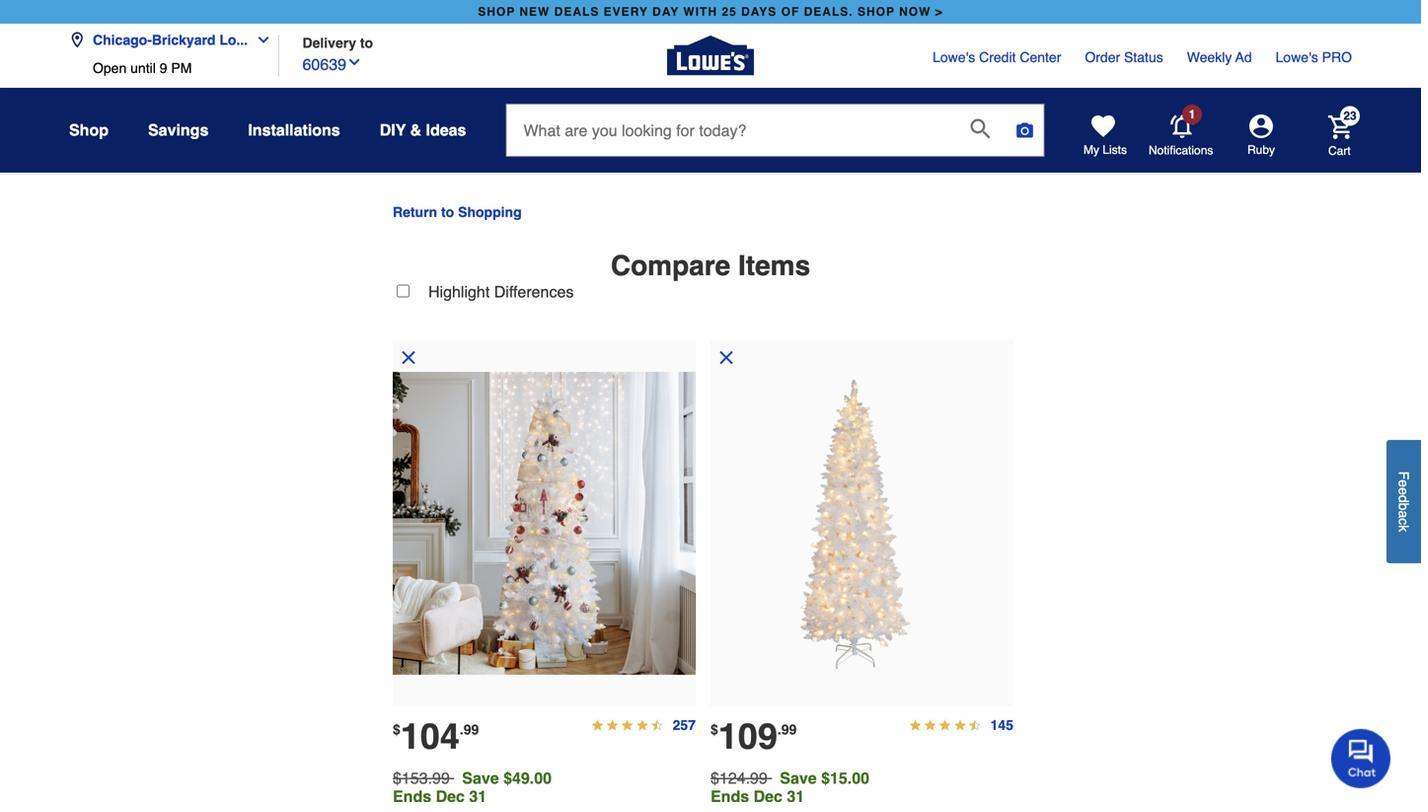 Task type: vqa. For each thing, say whether or not it's contained in the screenshot.
on
no



Task type: describe. For each thing, give the bounding box(es) containing it.
. for 109
[[778, 722, 782, 738]]

until
[[130, 60, 156, 76]]

delivery
[[303, 35, 356, 51]]

with
[[684, 5, 718, 19]]

my
[[1084, 143, 1100, 157]]

>
[[936, 5, 944, 19]]

installations button
[[248, 113, 340, 148]]

ruby button
[[1215, 115, 1309, 158]]

product image image for no image
[[393, 372, 696, 675]]

109
[[719, 717, 778, 758]]

2 4.5 out of 5 stars element from the left
[[607, 720, 619, 732]]

ruby
[[1248, 143, 1276, 157]]

order status
[[1086, 49, 1164, 65]]

5 4.5 out of 5 stars image from the left
[[910, 720, 922, 732]]

highlight differences
[[429, 283, 574, 301]]

pro
[[1323, 49, 1353, 65]]

9 4.5 out of 5 stars element from the left
[[955, 720, 967, 732]]

23
[[1344, 109, 1357, 123]]

lists
[[1103, 143, 1128, 157]]

c
[[1397, 519, 1413, 525]]

d
[[1397, 495, 1413, 503]]

4 4.5 out of 5 stars image from the left
[[652, 720, 664, 732]]

status
[[1125, 49, 1164, 65]]

k
[[1397, 525, 1413, 532]]

145
[[991, 718, 1014, 734]]

ideas
[[426, 121, 467, 139]]

search image
[[971, 119, 991, 138]]

6 4.5 out of 5 stars image from the left
[[955, 720, 967, 732]]

weekly ad
[[1188, 49, 1253, 65]]

diy
[[380, 121, 406, 139]]

installations
[[248, 121, 340, 139]]

104
[[401, 717, 460, 758]]

$ for 104
[[393, 722, 401, 738]]

delivery to
[[303, 35, 373, 51]]

4.5 out of 5 stars image for third 4.5 out of 5 stars element from the right
[[940, 720, 952, 732]]

save for 109
[[780, 770, 817, 788]]

chat invite button image
[[1332, 729, 1392, 789]]

save for 104
[[462, 770, 499, 788]]

order
[[1086, 49, 1121, 65]]

items
[[739, 250, 811, 282]]

60639 button
[[303, 51, 362, 77]]

chicago-brickyard lo... button
[[69, 20, 280, 60]]

lowe's home improvement lists image
[[1092, 115, 1116, 138]]

highlight
[[429, 283, 490, 301]]

f e e d b a c k button
[[1387, 440, 1422, 564]]

of
[[782, 5, 800, 19]]

. for 104
[[460, 722, 464, 738]]

day
[[653, 5, 680, 19]]

compare
[[611, 250, 731, 282]]

2 4.5 out of 5 stars image from the left
[[622, 720, 634, 732]]

order status link
[[1086, 47, 1164, 67]]

9
[[160, 60, 167, 76]]

chicago-
[[93, 32, 152, 48]]

compare items
[[611, 250, 811, 282]]

10 4.5 out of 5 stars element from the left
[[970, 720, 982, 732]]

product image image for no icon
[[711, 372, 1014, 675]]

shop new deals every day with 25 days of deals. shop now >
[[478, 5, 944, 19]]

savings
[[148, 121, 209, 139]]

days
[[742, 5, 777, 19]]

my lists
[[1084, 143, 1128, 157]]

weekly ad link
[[1188, 47, 1253, 67]]

2 e from the top
[[1397, 488, 1413, 495]]

lowe's pro link
[[1276, 47, 1353, 67]]

to for delivery
[[360, 35, 373, 51]]

deals
[[555, 5, 600, 19]]

lowe's for lowe's pro
[[1276, 49, 1319, 65]]

weekly
[[1188, 49, 1233, 65]]

center
[[1020, 49, 1062, 65]]

lowe's home improvement cart image
[[1329, 115, 1353, 139]]

lo...
[[220, 32, 248, 48]]

b
[[1397, 503, 1413, 511]]

$ 104 . 99
[[393, 717, 479, 758]]

1 4.5 out of 5 stars image from the left
[[607, 720, 619, 732]]

no image
[[399, 348, 419, 368]]

$49.00
[[504, 770, 552, 788]]

every
[[604, 5, 649, 19]]

my lists link
[[1084, 115, 1128, 158]]



Task type: locate. For each thing, give the bounding box(es) containing it.
cart
[[1329, 144, 1352, 158]]

save
[[462, 770, 499, 788], [780, 770, 817, 788]]

2 shop from the left
[[858, 5, 896, 19]]

save left $49.00
[[462, 770, 499, 788]]

0 horizontal spatial lowe's
[[933, 49, 976, 65]]

3 4.5 out of 5 stars image from the left
[[940, 720, 952, 732]]

1 horizontal spatial shop
[[858, 5, 896, 19]]

8 4.5 out of 5 stars element from the left
[[940, 720, 952, 732]]

e
[[1397, 480, 1413, 488], [1397, 488, 1413, 495]]

lowe's pro
[[1276, 49, 1353, 65]]

2 save from the left
[[780, 770, 817, 788]]

to for return
[[441, 204, 454, 220]]

25
[[722, 5, 737, 19]]

0 horizontal spatial $
[[393, 722, 401, 738]]

1 99 from the left
[[464, 722, 479, 738]]

$
[[393, 722, 401, 738], [711, 722, 719, 738]]

shop left new
[[478, 5, 516, 19]]

. up save $49.00
[[460, 722, 464, 738]]

lowe's home improvement notification center image
[[1171, 115, 1195, 138]]

0 horizontal spatial to
[[360, 35, 373, 51]]

. up the save $15.00
[[778, 722, 782, 738]]

None search field
[[506, 104, 1045, 175]]

1 4.5 out of 5 stars element from the left
[[592, 720, 604, 732]]

return
[[393, 204, 438, 220]]

pm
[[171, 60, 192, 76]]

differences
[[494, 283, 574, 301]]

99 for 104
[[464, 722, 479, 738]]

1 shop from the left
[[478, 5, 516, 19]]

lowe's left 'pro'
[[1276, 49, 1319, 65]]

shop
[[69, 121, 109, 139]]

1 $ from the left
[[393, 722, 401, 738]]

. inside $ 109 . 99
[[778, 722, 782, 738]]

7 4.5 out of 5 stars image from the left
[[970, 720, 982, 732]]

99 right 109
[[782, 722, 797, 738]]

0 horizontal spatial product image image
[[393, 372, 696, 675]]

e up d
[[1397, 480, 1413, 488]]

$153.99
[[393, 770, 450, 788]]

99 inside $ 109 . 99
[[782, 722, 797, 738]]

7 4.5 out of 5 stars element from the left
[[925, 720, 937, 732]]

1
[[1190, 108, 1196, 121]]

4.5 out of 5 stars image
[[607, 720, 619, 732], [622, 720, 634, 732], [637, 720, 649, 732], [652, 720, 664, 732], [910, 720, 922, 732], [955, 720, 967, 732], [970, 720, 982, 732]]

lowe's credit center
[[933, 49, 1062, 65]]

$124.99
[[711, 770, 768, 788]]

shop
[[478, 5, 516, 19], [858, 5, 896, 19]]

$ inside $ 104 . 99
[[393, 722, 401, 738]]

2 horizontal spatial 4.5 out of 5 stars image
[[940, 720, 952, 732]]

$ right 257 at the bottom left
[[711, 722, 719, 738]]

4 4.5 out of 5 stars element from the left
[[637, 720, 649, 732]]

brickyard
[[152, 32, 216, 48]]

now
[[900, 5, 932, 19]]

shop new deals every day with 25 days of deals. shop now > link
[[474, 0, 948, 24]]

shop left now
[[858, 5, 896, 19]]

2 lowe's from the left
[[1276, 49, 1319, 65]]

no image
[[717, 348, 737, 368]]

new
[[520, 5, 550, 19]]

1 save from the left
[[462, 770, 499, 788]]

open
[[93, 60, 127, 76]]

1 horizontal spatial 99
[[782, 722, 797, 738]]

open until 9 pm
[[93, 60, 192, 76]]

257
[[673, 718, 696, 734]]

0 horizontal spatial save
[[462, 770, 499, 788]]

99 for 109
[[782, 722, 797, 738]]

.
[[460, 722, 464, 738], [778, 722, 782, 738]]

return to shopping
[[393, 204, 522, 220]]

0 horizontal spatial 4.5 out of 5 stars image
[[592, 720, 604, 732]]

a
[[1397, 511, 1413, 519]]

chevron down image
[[248, 32, 272, 48]]

1 horizontal spatial .
[[778, 722, 782, 738]]

99
[[464, 722, 479, 738], [782, 722, 797, 738]]

1 e from the top
[[1397, 480, 1413, 488]]

chevron down image
[[347, 54, 362, 70]]

. inside $ 104 . 99
[[460, 722, 464, 738]]

deals.
[[804, 5, 854, 19]]

e up b
[[1397, 488, 1413, 495]]

1 . from the left
[[460, 722, 464, 738]]

1 horizontal spatial save
[[780, 770, 817, 788]]

5 4.5 out of 5 stars element from the left
[[652, 720, 664, 732]]

ad
[[1236, 49, 1253, 65]]

0 horizontal spatial shop
[[478, 5, 516, 19]]

savings button
[[148, 113, 209, 148]]

f
[[1397, 472, 1413, 480]]

lowe's left credit
[[933, 49, 976, 65]]

location image
[[69, 32, 85, 48]]

1 vertical spatial to
[[441, 204, 454, 220]]

4.5 out of 5 stars element
[[592, 720, 604, 732], [607, 720, 619, 732], [622, 720, 634, 732], [637, 720, 649, 732], [652, 720, 664, 732], [910, 720, 922, 732], [925, 720, 937, 732], [940, 720, 952, 732], [955, 720, 967, 732], [970, 720, 982, 732]]

diy & ideas
[[380, 121, 467, 139]]

$ inside $ 109 . 99
[[711, 722, 719, 738]]

notifications
[[1149, 143, 1214, 157]]

to up chevron down icon
[[360, 35, 373, 51]]

2 4.5 out of 5 stars image from the left
[[925, 720, 937, 732]]

2 product image image from the left
[[711, 372, 1014, 675]]

Search Query text field
[[507, 105, 955, 156]]

f e e d b a c k
[[1397, 472, 1413, 532]]

2 99 from the left
[[782, 722, 797, 738]]

1 horizontal spatial 4.5 out of 5 stars image
[[925, 720, 937, 732]]

$ 109 . 99
[[711, 717, 797, 758]]

2 $ from the left
[[711, 722, 719, 738]]

save $15.00
[[780, 770, 870, 788]]

1 4.5 out of 5 stars image from the left
[[592, 720, 604, 732]]

0 horizontal spatial .
[[460, 722, 464, 738]]

chicago-brickyard lo...
[[93, 32, 248, 48]]

return to shopping link
[[393, 204, 522, 220]]

save $49.00
[[462, 770, 552, 788]]

4.5 out of 5 stars image
[[592, 720, 604, 732], [925, 720, 937, 732], [940, 720, 952, 732]]

shopping
[[458, 204, 522, 220]]

lowe's
[[933, 49, 976, 65], [1276, 49, 1319, 65]]

lowe's for lowe's credit center
[[933, 49, 976, 65]]

lowe's home improvement logo image
[[668, 12, 754, 99]]

to
[[360, 35, 373, 51], [441, 204, 454, 220]]

$15.00
[[822, 770, 870, 788]]

2 . from the left
[[778, 722, 782, 738]]

$ up $153.99
[[393, 722, 401, 738]]

&
[[410, 121, 422, 139]]

shop button
[[69, 113, 109, 148]]

4.5 out of 5 stars image for tenth 4.5 out of 5 stars element from right
[[592, 720, 604, 732]]

4.5 out of 5 stars image for 4th 4.5 out of 5 stars element from the right
[[925, 720, 937, 732]]

1 horizontal spatial to
[[441, 204, 454, 220]]

lowe's credit center link
[[933, 47, 1062, 67]]

$ for 109
[[711, 722, 719, 738]]

save left $15.00
[[780, 770, 817, 788]]

0 horizontal spatial 99
[[464, 722, 479, 738]]

99 inside $ 104 . 99
[[464, 722, 479, 738]]

1 horizontal spatial lowe's
[[1276, 49, 1319, 65]]

camera image
[[1016, 120, 1035, 140]]

1 product image image from the left
[[393, 372, 696, 675]]

product image image
[[393, 372, 696, 675], [711, 372, 1014, 675]]

1 horizontal spatial product image image
[[711, 372, 1014, 675]]

credit
[[980, 49, 1017, 65]]

to right return
[[441, 204, 454, 220]]

3 4.5 out of 5 stars element from the left
[[622, 720, 634, 732]]

60639
[[303, 55, 347, 74]]

0 vertical spatial to
[[360, 35, 373, 51]]

None checkbox
[[397, 285, 410, 298]]

1 lowe's from the left
[[933, 49, 976, 65]]

6 4.5 out of 5 stars element from the left
[[910, 720, 922, 732]]

1 horizontal spatial $
[[711, 722, 719, 738]]

99 right 104
[[464, 722, 479, 738]]

3 4.5 out of 5 stars image from the left
[[637, 720, 649, 732]]

diy & ideas button
[[380, 113, 467, 148]]



